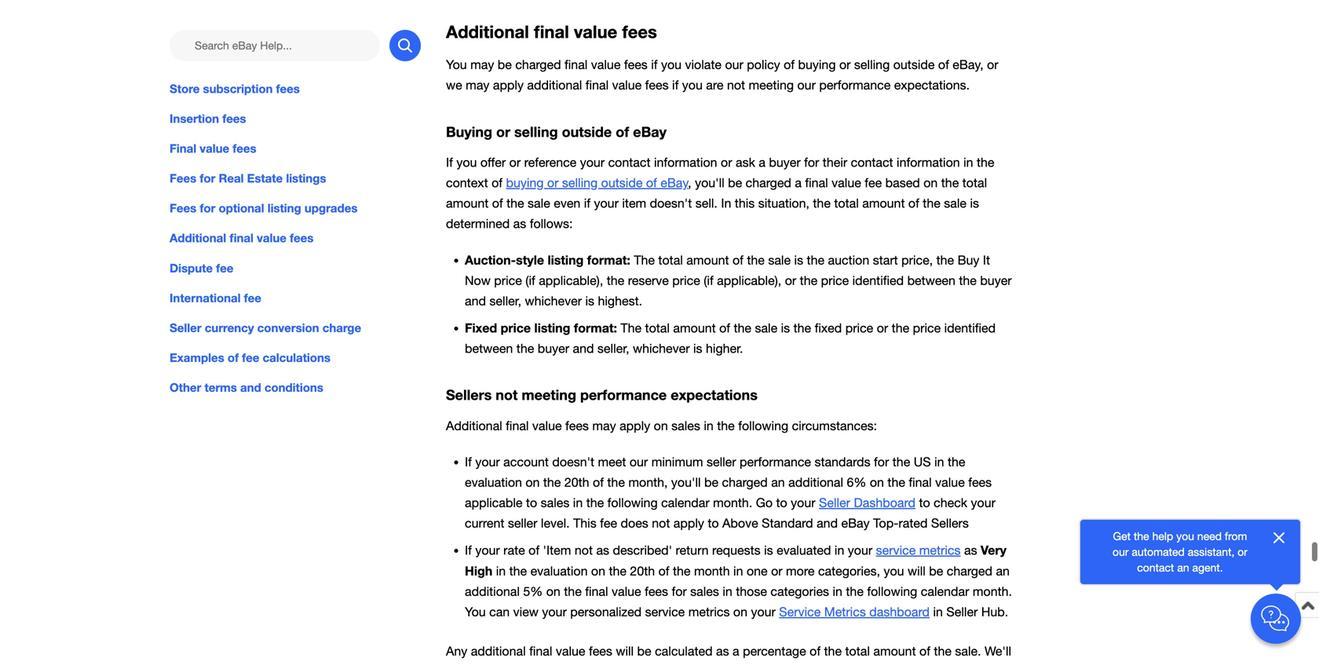 Task type: vqa. For each thing, say whether or not it's contained in the screenshot.
the bottommost You
yes



Task type: describe. For each thing, give the bounding box(es) containing it.
for left optional
[[200, 201, 216, 215]]

final inside any additional final value fees will be calculated as a percentage of the total amount of the sale. we'll indicate which listings are subject to additional fees on your
[[530, 644, 553, 659]]

of right policy
[[784, 57, 795, 72]]

of down currency
[[228, 351, 239, 365]]

the total amount of the sale is the auction start price, the buy it now price (if applicable), the reserve price (if applicable), or the price identified between the buyer and seller, whichever is highest.
[[465, 253, 1012, 308]]

your down those
[[751, 605, 776, 619]]

other terms and conditions link
[[170, 379, 421, 396]]

this
[[735, 196, 755, 211]]

0 vertical spatial metrics
[[920, 543, 961, 558]]

not inside you may be charged final value fees if you violate our policy of buying or selling outside of ebay, or we may apply additional final value fees if you are not meeting our performance expectations.
[[727, 78, 746, 92]]

currency
[[205, 321, 254, 335]]

buying or selling outside of ebay
[[446, 123, 667, 140]]

of inside the total amount of the sale is the auction start price, the buy it now price (if applicable), the reserve price (if applicable), or the price identified between the buyer and seller, whichever is highest.
[[733, 253, 744, 268]]

1 vertical spatial additional
[[170, 231, 226, 245]]

fees for real estate listings link
[[170, 170, 421, 187]]

between inside the total amount of the sale is the fixed price or the price identified between the buyer and seller, whichever is higher.
[[465, 341, 513, 356]]

you'll inside , you'll be charged a final value fee based on the total amount of the sale even if your item doesn't sell. in this situation, the total amount of the sale is determined as follows:
[[695, 176, 725, 190]]

of inside if your account doesn't meet our minimum seller performance standards for the us in the evaluation on the 20th of the month, you'll be charged an additional 6% on the final value fees applicable to sales in the following calendar month. go to your
[[593, 475, 604, 490]]

0 horizontal spatial additional final value fees
[[170, 231, 314, 245]]

your inside , you'll be charged a final value fee based on the total amount of the sale even if your item doesn't sell. in this situation, the total amount of the sale is determined as follows:
[[594, 196, 619, 211]]

2 vertical spatial additional
[[446, 419, 503, 433]]

on up personalized at left
[[591, 564, 606, 578]]

for inside if your account doesn't meet our minimum seller performance standards for the us in the evaluation on the 20th of the month, you'll be charged an additional 6% on the final value fees applicable to sales in the following calendar month. go to your
[[874, 455, 890, 469]]

our inside if your account doesn't meet our minimum seller performance standards for the us in the evaluation on the 20th of the month, you'll be charged an additional 6% on the final value fees applicable to sales in the following calendar month. go to your
[[630, 455, 648, 469]]

0 vertical spatial if
[[651, 57, 658, 72]]

be inside you may be charged final value fees if you violate our policy of buying or selling outside of ebay, or we may apply additional final value fees if you are not meeting our performance expectations.
[[498, 57, 512, 72]]

fees for real estate listings
[[170, 171, 326, 186]]

whichever inside the total amount of the sale is the fixed price or the price identified between the buyer and seller, whichever is higher.
[[633, 341, 690, 356]]

insertion fees
[[170, 112, 246, 126]]

estate
[[247, 171, 283, 186]]

apply inside to check your current seller level. this fee does not apply to above standard and ebay top-rated sellers
[[674, 516, 705, 531]]

account
[[504, 455, 549, 469]]

in inside if you offer or reference your contact information or ask a buyer for their contact information in the context of
[[964, 155, 974, 170]]

sale.
[[956, 644, 982, 659]]

selling for buying or selling outside of ebay
[[515, 123, 558, 140]]

calculated
[[655, 644, 713, 659]]

buying or selling outside of ebay
[[506, 176, 689, 190]]

of inside the total amount of the sale is the fixed price or the price identified between the buyer and seller, whichever is higher.
[[720, 321, 731, 336]]

additional final value fees link
[[170, 230, 421, 247]]

you down violate
[[682, 78, 703, 92]]

following inside in the evaluation on the 20th of the month in one or more categories, you will be charged an additional 5% on the final value fees for sales in those categories in the following calendar month. you can view your personalized service metrics on your
[[868, 584, 918, 599]]

your up high
[[476, 543, 500, 558]]

calendar inside in the evaluation on the 20th of the month in one or more categories, you will be charged an additional 5% on the final value fees for sales in those categories in the following calendar month. you can view your personalized service metrics on your
[[921, 584, 970, 599]]

expectations
[[671, 387, 758, 404]]

2 information from the left
[[897, 155, 961, 170]]

personalized
[[571, 605, 642, 619]]

additional inside if your account doesn't meet our minimum seller performance standards for the us in the evaluation on the 20th of the month, you'll be charged an additional 6% on the final value fees applicable to sales in the following calendar month. go to your
[[789, 475, 844, 490]]

percentage
[[743, 644, 807, 659]]

for left the real
[[200, 171, 216, 186]]

international fee link
[[170, 289, 421, 307]]

charge
[[323, 321, 361, 335]]

or inside the total amount of the sale is the fixed price or the price identified between the buyer and seller, whichever is higher.
[[877, 321, 889, 336]]

total down their
[[835, 196, 859, 211]]

view
[[513, 605, 539, 619]]

price,
[[902, 253, 933, 268]]

is left higher.
[[694, 341, 703, 356]]

you inside get the help you need from our automated assistant, or contact an agent.
[[1177, 530, 1195, 543]]

fee inside to check your current seller level. this fee does not apply to above standard and ebay top-rated sellers
[[600, 516, 618, 531]]

international
[[170, 291, 241, 305]]

store
[[170, 82, 200, 96]]

a inside any additional final value fees will be calculated as a percentage of the total amount of the sale. we'll indicate which listings are subject to additional fees on your
[[733, 644, 740, 659]]

offer
[[481, 155, 506, 170]]

we
[[446, 78, 462, 92]]

price right fixed
[[501, 321, 531, 336]]

fees for optional listing upgrades
[[170, 201, 358, 215]]

as left very
[[965, 543, 978, 558]]

if for if you offer or reference your contact information or ask a buyer for their contact information in the context of
[[446, 155, 453, 170]]

additional inside you may be charged final value fees if you violate our policy of buying or selling outside of ebay, or we may apply additional final value fees if you are not meeting our performance expectations.
[[527, 78, 582, 92]]

you'll inside if your account doesn't meet our minimum seller performance standards for the us in the evaluation on the 20th of the month, you'll be charged an additional 6% on the final value fees applicable to sales in the following calendar month. go to your
[[672, 475, 701, 490]]

our inside get the help you need from our automated assistant, or contact an agent.
[[1113, 546, 1129, 559]]

sales inside if your account doesn't meet our minimum seller performance standards for the us in the evaluation on the 20th of the month, you'll be charged an additional 6% on the final value fees applicable to sales in the following calendar month. go to your
[[541, 496, 570, 510]]

additional up which
[[471, 644, 526, 659]]

service
[[780, 605, 821, 619]]

ebay inside to check your current seller level. this fee does not apply to above standard and ebay top-rated sellers
[[842, 516, 870, 531]]

to right go
[[777, 496, 788, 510]]

total inside the total amount of the sale is the fixed price or the price identified between the buyer and seller, whichever is higher.
[[645, 321, 670, 336]]

sale up follows:
[[528, 196, 551, 211]]

following inside if your account doesn't meet our minimum seller performance standards for the us in the evaluation on the 20th of the month, you'll be charged an additional 6% on the final value fees applicable to sales in the following calendar month. go to your
[[608, 496, 658, 510]]

store subscription fees link
[[170, 80, 421, 97]]

final inside , you'll be charged a final value fee based on the total amount of the sale even if your item doesn't sell. in this situation, the total amount of the sale is determined as follows:
[[806, 176, 829, 190]]

value inside in the evaluation on the 20th of the month in one or more categories, you will be charged an additional 5% on the final value fees for sales in those categories in the following calendar month. you can view your personalized service metrics on your
[[612, 584, 642, 599]]

get
[[1114, 530, 1131, 543]]

5%
[[524, 584, 543, 599]]

buying
[[446, 123, 493, 140]]

applicable
[[465, 496, 523, 510]]

of right percentage
[[810, 644, 821, 659]]

0 vertical spatial listings
[[286, 171, 326, 186]]

which
[[494, 665, 527, 665]]

1 vertical spatial may
[[466, 78, 490, 92]]

auction-style listing format:
[[465, 253, 631, 268]]

fee up other terms and conditions
[[242, 351, 260, 365]]

doesn't inside if your account doesn't meet our minimum seller performance standards for the us in the evaluation on the 20th of the month, you'll be charged an additional 6% on the final value fees applicable to sales in the following calendar month. go to your
[[553, 455, 595, 469]]

of inside in the evaluation on the 20th of the month in one or more categories, you will be charged an additional 5% on the final value fees for sales in those categories in the following calendar month. you can view your personalized service metrics on your
[[659, 564, 670, 578]]

2 (if from the left
[[704, 274, 714, 288]]

buyer inside the total amount of the sale is the auction start price, the buy it now price (if applicable), the reserve price (if applicable), or the price identified between the buyer and seller, whichever is highest.
[[981, 274, 1012, 288]]

, you'll be charged a final value fee based on the total amount of the sale even if your item doesn't sell. in this situation, the total amount of the sale is determined as follows:
[[446, 176, 988, 231]]

final inside if your account doesn't meet our minimum seller performance standards for the us in the evaluation on the 20th of the month, you'll be charged an additional 6% on the final value fees applicable to sales in the following calendar month. go to your
[[909, 475, 932, 490]]

context
[[446, 176, 488, 190]]

buying inside you may be charged final value fees if you violate our policy of buying or selling outside of ebay, or we may apply additional final value fees if you are not meeting our performance expectations.
[[799, 57, 836, 72]]

if for if your account doesn't meet our minimum seller performance standards for the us in the evaluation on the 20th of the month, you'll be charged an additional 6% on the final value fees applicable to sales in the following calendar month. go to your
[[465, 455, 472, 469]]

or inside get the help you need from our automated assistant, or contact an agent.
[[1238, 546, 1248, 559]]

0 horizontal spatial buying
[[506, 176, 544, 190]]

not up account
[[496, 387, 518, 404]]

circumstances:
[[792, 419, 878, 433]]

contact inside get the help you need from our automated assistant, or contact an agent.
[[1138, 561, 1175, 574]]

dashboard
[[854, 496, 916, 510]]

on right the 6% at the bottom right of page
[[870, 475, 885, 490]]

standard
[[762, 516, 814, 531]]

dispute fee
[[170, 261, 234, 275]]

to inside any additional final value fees will be calculated as a percentage of the total amount of the sale. we'll indicate which listings are subject to additional fees on your
[[639, 665, 650, 665]]

and inside the total amount of the sale is the fixed price or the price identified between the buyer and seller, whichever is higher.
[[573, 341, 594, 356]]

is up one
[[764, 543, 774, 558]]

0 vertical spatial listing
[[268, 201, 301, 215]]

service inside in the evaluation on the 20th of the month in one or more categories, you will be charged an additional 5% on the final value fees for sales in those categories in the following calendar month. you can view your personalized service metrics on your
[[645, 605, 685, 619]]

categories,
[[819, 564, 881, 578]]

return
[[676, 543, 709, 558]]

will inside in the evaluation on the 20th of the month in one or more categories, you will be charged an additional 5% on the final value fees for sales in those categories in the following calendar month. you can view your personalized service metrics on your
[[908, 564, 926, 578]]

1 horizontal spatial following
[[739, 419, 789, 433]]

based
[[886, 176, 921, 190]]

are inside you may be charged final value fees if you violate our policy of buying or selling outside of ebay, or we may apply additional final value fees if you are not meeting our performance expectations.
[[706, 78, 724, 92]]

international fee
[[170, 291, 262, 305]]

on up "minimum" at bottom
[[654, 419, 668, 433]]

value inside any additional final value fees will be calculated as a percentage of the total amount of the sale. we'll indicate which listings are subject to additional fees on your
[[556, 644, 586, 659]]

1 horizontal spatial additional final value fees
[[446, 21, 657, 42]]

month,
[[629, 475, 668, 490]]

violate
[[685, 57, 722, 72]]

1 vertical spatial performance
[[581, 387, 667, 404]]

be inside , you'll be charged a final value fee based on the total amount of the sale even if your item doesn't sell. in this situation, the total amount of the sale is determined as follows:
[[728, 176, 743, 190]]

you inside in the evaluation on the 20th of the month in one or more categories, you will be charged an additional 5% on the final value fees for sales in those categories in the following calendar month. you can view your personalized service metrics on your
[[465, 605, 486, 619]]

very
[[981, 543, 1007, 558]]

automated
[[1132, 546, 1185, 559]]

sales inside in the evaluation on the 20th of the month in one or more categories, you will be charged an additional 5% on the final value fees for sales in those categories in the following calendar month. you can view your personalized service metrics on your
[[691, 584, 720, 599]]

amount down context
[[446, 196, 489, 211]]

seller, inside the total amount of the sale is the auction start price, the buy it now price (if applicable), the reserve price (if applicable), or the price identified between the buyer and seller, whichever is highest.
[[490, 294, 522, 308]]

agent.
[[1193, 561, 1224, 574]]

follows:
[[530, 217, 573, 231]]

2 vertical spatial if
[[465, 543, 472, 558]]

for inside in the evaluation on the 20th of the month in one or more categories, you will be charged an additional 5% on the final value fees for sales in those categories in the following calendar month. you can view your personalized service metrics on your
[[672, 584, 687, 599]]

a inside if you offer or reference your contact information or ask a buyer for their contact information in the context of
[[759, 155, 766, 170]]

price down price, at the right of the page
[[913, 321, 941, 336]]

the for auction-style listing format:
[[634, 253, 655, 268]]

total right based
[[963, 176, 988, 190]]

amount inside the total amount of the sale is the auction start price, the buy it now price (if applicable), the reserve price (if applicable), or the price identified between the buyer and seller, whichever is highest.
[[687, 253, 729, 268]]

can
[[490, 605, 510, 619]]

the inside get the help you need from our automated assistant, or contact an agent.
[[1134, 530, 1150, 543]]

of up determined
[[492, 196, 503, 211]]

item
[[622, 196, 647, 211]]

or inside in the evaluation on the 20th of the month in one or more categories, you will be charged an additional 5% on the final value fees for sales in those categories in the following calendar month. you can view your personalized service metrics on your
[[772, 564, 783, 578]]

conditions
[[265, 381, 324, 395]]

metrics inside in the evaluation on the 20th of the month in one or more categories, you will be charged an additional 5% on the final value fees for sales in those categories in the following calendar month. you can view your personalized service metrics on your
[[689, 605, 730, 619]]

and inside the total amount of the sale is the auction start price, the buy it now price (if applicable), the reserve price (if applicable), or the price identified between the buyer and seller, whichever is highest.
[[465, 294, 486, 308]]

seller, inside the total amount of the sale is the fixed price or the price identified between the buyer and seller, whichever is higher.
[[598, 341, 630, 356]]

0 horizontal spatial meeting
[[522, 387, 577, 404]]

fee up international fee
[[216, 261, 234, 275]]

1 vertical spatial apply
[[620, 419, 651, 433]]

of up buying or selling outside of ebay link
[[616, 123, 629, 140]]

final value fees link
[[170, 140, 421, 157]]

if you offer or reference your contact information or ask a buyer for their contact information in the context of
[[446, 155, 995, 190]]

fees for fees for optional listing upgrades
[[170, 201, 197, 215]]

total inside any additional final value fees will be calculated as a percentage of the total amount of the sale. we'll indicate which listings are subject to additional fees on your
[[846, 644, 870, 659]]

20th inside in the evaluation on the 20th of the month in one or more categories, you will be charged an additional 5% on the final value fees for sales in those categories in the following calendar month. you can view your personalized service metrics on your
[[630, 564, 655, 578]]

to right applicable
[[526, 496, 537, 510]]

store subscription fees
[[170, 82, 300, 96]]

to left above
[[708, 516, 719, 531]]

performance inside if your account doesn't meet our minimum seller performance standards for the us in the evaluation on the 20th of the month, you'll be charged an additional 6% on the final value fees applicable to sales in the following calendar month. go to your
[[740, 455, 812, 469]]

on down those
[[734, 605, 748, 619]]

listing for auction-style listing format:
[[548, 253, 584, 268]]

examples
[[170, 351, 224, 365]]

0 vertical spatial sellers
[[446, 387, 492, 404]]

is left auction
[[795, 253, 804, 268]]

of inside if you offer or reference your contact information or ask a buyer for their contact information in the context of
[[492, 176, 503, 190]]

'item
[[543, 543, 571, 558]]

20th inside if your account doesn't meet our minimum seller performance standards for the us in the evaluation on the 20th of the month, you'll be charged an additional 6% on the final value fees applicable to sales in the following calendar month. go to your
[[565, 475, 590, 490]]

0 vertical spatial sales
[[672, 419, 701, 433]]

real
[[219, 171, 244, 186]]

the total amount of the sale is the fixed price or the price identified between the buyer and seller, whichever is higher.
[[465, 321, 996, 356]]

metrics
[[825, 605, 866, 619]]

you inside in the evaluation on the 20th of the month in one or more categories, you will be charged an additional 5% on the final value fees for sales in those categories in the following calendar month. you can view your personalized service metrics on your
[[884, 564, 905, 578]]

final
[[170, 141, 197, 156]]

you left violate
[[661, 57, 682, 72]]

listings inside any additional final value fees will be calculated as a percentage of the total amount of the sale. we'll indicate which listings are subject to additional fees on your
[[530, 665, 570, 665]]

2 vertical spatial may
[[593, 419, 616, 433]]

will inside any additional final value fees will be calculated as a percentage of the total amount of the sale. we'll indicate which listings are subject to additional fees on your
[[616, 644, 634, 659]]

your up categories,
[[848, 543, 873, 558]]

as down this
[[597, 543, 610, 558]]

of up "item"
[[646, 176, 657, 190]]

your inside if you offer or reference your contact information or ask a buyer for their contact information in the context of
[[580, 155, 605, 170]]

fee up the seller currency conversion charge
[[244, 291, 262, 305]]

value inside , you'll be charged a final value fee based on the total amount of the sale even if your item doesn't sell. in this situation, the total amount of the sale is determined as follows:
[[832, 176, 862, 190]]

rate
[[504, 543, 525, 558]]

and inside to check your current seller level. this fee does not apply to above standard and ebay top-rated sellers
[[817, 516, 838, 531]]

charged inside , you'll be charged a final value fee based on the total amount of the sale even if your item doesn't sell. in this situation, the total amount of the sale is determined as follows:
[[746, 176, 792, 190]]

subscription
[[203, 82, 273, 96]]

fixed
[[815, 321, 842, 336]]

highest.
[[598, 294, 643, 308]]

conversion
[[257, 321, 319, 335]]

listing for fixed price listing format:
[[535, 321, 571, 336]]

amount down based
[[863, 196, 905, 211]]

expectations.
[[895, 78, 970, 92]]

your up the standard
[[791, 496, 816, 510]]

or inside the total amount of the sale is the auction start price, the buy it now price (if applicable), the reserve price (if applicable), or the price identified between the buyer and seller, whichever is highest.
[[785, 274, 797, 288]]

are inside any additional final value fees will be calculated as a percentage of the total amount of the sale. we'll indicate which listings are subject to additional fees on your
[[573, 665, 591, 665]]

your left account
[[476, 455, 500, 469]]

0 vertical spatial additional
[[446, 21, 529, 42]]

described'
[[613, 543, 673, 558]]

seller currency conversion charge link
[[170, 319, 421, 337]]

1 applicable), from the left
[[539, 274, 604, 288]]

value inside if your account doesn't meet our minimum seller performance standards for the us in the evaluation on the 20th of the month, you'll be charged an additional 6% on the final value fees applicable to sales in the following calendar month. go to your
[[936, 475, 965, 490]]

1 information from the left
[[654, 155, 718, 170]]

your right view
[[542, 605, 567, 619]]

charged inside in the evaluation on the 20th of the month in one or more categories, you will be charged an additional 5% on the final value fees for sales in those categories in the following calendar month. you can view your personalized service metrics on your
[[947, 564, 993, 578]]

buyer inside the total amount of the sale is the fixed price or the price identified between the buyer and seller, whichever is higher.
[[538, 341, 570, 356]]

seller currency conversion charge
[[170, 321, 361, 335]]

sale up the buy
[[944, 196, 967, 211]]

of left sale.
[[920, 644, 931, 659]]

price right "fixed"
[[846, 321, 874, 336]]

go
[[756, 496, 773, 510]]

additional final value fees may apply on sales in the following circumstances:
[[446, 419, 878, 433]]

requests
[[713, 543, 761, 558]]



Task type: locate. For each thing, give the bounding box(es) containing it.
fees inside fees for real estate listings link
[[170, 171, 197, 186]]

is left highest.
[[586, 294, 595, 308]]

will up subject
[[616, 644, 634, 659]]

an up go
[[772, 475, 785, 490]]

the inside the total amount of the sale is the fixed price or the price identified between the buyer and seller, whichever is higher.
[[621, 321, 642, 336]]

on down account
[[526, 475, 540, 490]]

selling inside you may be charged final value fees if you violate our policy of buying or selling outside of ebay, or we may apply additional final value fees if you are not meeting our performance expectations.
[[855, 57, 890, 72]]

additional
[[527, 78, 582, 92], [789, 475, 844, 490], [465, 584, 520, 599], [471, 644, 526, 659], [653, 665, 708, 665]]

are left subject
[[573, 665, 591, 665]]

fee right this
[[600, 516, 618, 531]]

listing down auction-style listing format:
[[535, 321, 571, 336]]

1 vertical spatial if
[[465, 455, 472, 469]]

0 horizontal spatial will
[[616, 644, 634, 659]]

as inside any additional final value fees will be calculated as a percentage of the total amount of the sale. we'll indicate which listings are subject to additional fees on your
[[716, 644, 730, 659]]

selling for buying or selling outside of ebay
[[562, 176, 598, 190]]

the down highest.
[[621, 321, 642, 336]]

style
[[516, 253, 544, 268]]

if inside if your account doesn't meet our minimum seller performance standards for the us in the evaluation on the 20th of the month, you'll be charged an additional 6% on the final value fees applicable to sales in the following calendar month. go to your
[[465, 455, 472, 469]]

amount inside any additional final value fees will be calculated as a percentage of the total amount of the sale. we'll indicate which listings are subject to additional fees on your
[[874, 644, 916, 659]]

service metrics link
[[876, 543, 961, 558]]

1 vertical spatial if
[[672, 78, 679, 92]]

be
[[498, 57, 512, 72], [728, 176, 743, 190], [705, 475, 719, 490], [930, 564, 944, 578], [638, 644, 652, 659]]

1 horizontal spatial applicable),
[[717, 274, 782, 288]]

1 horizontal spatial sellers
[[932, 516, 969, 531]]

if
[[446, 155, 453, 170], [465, 455, 472, 469], [465, 543, 472, 558]]

of down 'described''
[[659, 564, 670, 578]]

you'll right ,
[[695, 176, 725, 190]]

for down return
[[672, 584, 687, 599]]

0 vertical spatial service
[[876, 543, 916, 558]]

identified inside the total amount of the sale is the fixed price or the price identified between the buyer and seller, whichever is higher.
[[945, 321, 996, 336]]

1 vertical spatial the
[[621, 321, 642, 336]]

doesn't inside , you'll be charged a final value fee based on the total amount of the sale even if your item doesn't sell. in this situation, the total amount of the sale is determined as follows:
[[650, 196, 692, 211]]

between down fixed
[[465, 341, 513, 356]]

not right the does
[[652, 516, 670, 531]]

0 horizontal spatial seller
[[508, 516, 538, 531]]

2 fees from the top
[[170, 201, 197, 215]]

is inside , you'll be charged a final value fee based on the total amount of the sale even if your item doesn't sell. in this situation, the total amount of the sale is determined as follows:
[[971, 196, 980, 211]]

sellers down fixed
[[446, 387, 492, 404]]

examples of fee calculations
[[170, 351, 331, 365]]

2 vertical spatial buyer
[[538, 341, 570, 356]]

you up we
[[446, 57, 467, 72]]

0 vertical spatial seller
[[707, 455, 737, 469]]

be inside in the evaluation on the 20th of the month in one or more categories, you will be charged an additional 5% on the final value fees for sales in those categories in the following calendar month. you can view your personalized service metrics on your
[[930, 564, 944, 578]]

between down price, at the right of the page
[[908, 274, 956, 288]]

fees inside if your account doesn't meet our minimum seller performance standards for the us in the evaluation on the 20th of the month, you'll be charged an additional 6% on the final value fees applicable to sales in the following calendar month. go to your
[[969, 475, 992, 490]]

0 horizontal spatial following
[[608, 496, 658, 510]]

the up reserve
[[634, 253, 655, 268]]

information up based
[[897, 155, 961, 170]]

is left "fixed"
[[781, 321, 790, 336]]

0 horizontal spatial between
[[465, 341, 513, 356]]

1 vertical spatial identified
[[945, 321, 996, 336]]

top-
[[874, 516, 899, 531]]

may
[[471, 57, 494, 72], [466, 78, 490, 92], [593, 419, 616, 433]]

seller up "rate"
[[508, 516, 538, 531]]

if inside , you'll be charged a final value fee based on the total amount of the sale even if your item doesn't sell. in this situation, the total amount of the sale is determined as follows:
[[584, 196, 591, 211]]

following up the does
[[608, 496, 658, 510]]

other
[[170, 381, 201, 395]]

as inside , you'll be charged a final value fee based on the total amount of the sale even if your item doesn't sell. in this situation, the total amount of the sale is determined as follows:
[[514, 217, 527, 231]]

to up rated
[[920, 496, 931, 510]]

metrics down month
[[689, 605, 730, 619]]

0 vertical spatial you'll
[[695, 176, 725, 190]]

outside inside you may be charged final value fees if you violate our policy of buying or selling outside of ebay, or we may apply additional final value fees if you are not meeting our performance expectations.
[[894, 57, 935, 72]]

1 vertical spatial you'll
[[672, 475, 701, 490]]

charged down very
[[947, 564, 993, 578]]

higher.
[[706, 341, 744, 356]]

ebay for buying or selling outside of ebay
[[633, 123, 667, 140]]

optional
[[219, 201, 264, 215]]

performance left expectations.
[[820, 78, 891, 92]]

0 vertical spatial if
[[446, 155, 453, 170]]

1 horizontal spatial an
[[996, 564, 1010, 578]]

evaluation inside if your account doesn't meet our minimum seller performance standards for the us in the evaluation on the 20th of the month, you'll be charged an additional 6% on the final value fees applicable to sales in the following calendar month. go to your
[[465, 475, 522, 490]]

0 horizontal spatial seller,
[[490, 294, 522, 308]]

more
[[786, 564, 815, 578]]

0 vertical spatial buyer
[[769, 155, 801, 170]]

charged up go
[[722, 475, 768, 490]]

0 vertical spatial outside
[[894, 57, 935, 72]]

to right subject
[[639, 665, 650, 665]]

rated
[[899, 516, 928, 531]]

fees
[[623, 21, 657, 42], [624, 57, 648, 72], [645, 78, 669, 92], [276, 82, 300, 96], [222, 112, 246, 126], [233, 141, 257, 156], [290, 231, 314, 245], [566, 419, 589, 433], [969, 475, 992, 490], [645, 584, 669, 599], [589, 644, 613, 659], [712, 665, 735, 665]]

if up context
[[446, 155, 453, 170]]

price down auction
[[821, 274, 849, 288]]

if inside if you offer or reference your contact information or ask a buyer for their contact information in the context of
[[446, 155, 453, 170]]

fees down final
[[170, 171, 197, 186]]

2 horizontal spatial selling
[[855, 57, 890, 72]]

fixed
[[465, 321, 497, 336]]

calendar inside if your account doesn't meet our minimum seller performance standards for the us in the evaluation on the 20th of the month, you'll be charged an additional 6% on the final value fees applicable to sales in the following calendar month. go to your
[[662, 496, 710, 510]]

need
[[1198, 530, 1222, 543]]

sales down month
[[691, 584, 720, 599]]

calculations
[[263, 351, 331, 365]]

1 vertical spatial additional final value fees
[[170, 231, 314, 245]]

listing right the style
[[548, 253, 584, 268]]

your up buying or selling outside of ebay link
[[580, 155, 605, 170]]

total
[[963, 176, 988, 190], [835, 196, 859, 211], [659, 253, 683, 268], [645, 321, 670, 336], [846, 644, 870, 659]]

you inside if you offer or reference your contact information or ask a buyer for their contact information in the context of
[[457, 155, 477, 170]]

0 horizontal spatial service
[[645, 605, 685, 619]]

20th up this
[[565, 475, 590, 490]]

1 vertical spatial meeting
[[522, 387, 577, 404]]

examples of fee calculations link
[[170, 349, 421, 366]]

total inside the total amount of the sale is the auction start price, the buy it now price (if applicable), the reserve price (if applicable), or the price identified between the buyer and seller, whichever is highest.
[[659, 253, 683, 268]]

applicable),
[[539, 274, 604, 288], [717, 274, 782, 288]]

help
[[1153, 530, 1174, 543]]

fees inside fees for optional listing upgrades link
[[170, 201, 197, 215]]

0 vertical spatial between
[[908, 274, 956, 288]]

final inside the additional final value fees link
[[230, 231, 254, 245]]

apply inside you may be charged final value fees if you violate our policy of buying or selling outside of ebay, or we may apply additional final value fees if you are not meeting our performance expectations.
[[493, 78, 524, 92]]

1 vertical spatial fees
[[170, 201, 197, 215]]

service
[[876, 543, 916, 558], [645, 605, 685, 619]]

on inside , you'll be charged a final value fee based on the total amount of the sale even if your item doesn't sell. in this situation, the total amount of the sale is determined as follows:
[[924, 176, 938, 190]]

0 horizontal spatial seller
[[170, 321, 202, 335]]

meeting inside you may be charged final value fees if you violate our policy of buying or selling outside of ebay, or we may apply additional final value fees if you are not meeting our performance expectations.
[[749, 78, 794, 92]]

outside for buying or selling outside of ebay
[[562, 123, 612, 140]]

of down based
[[909, 196, 920, 211]]

buyer inside if you offer or reference your contact information or ask a buyer for their contact information in the context of
[[769, 155, 801, 170]]

0 horizontal spatial applicable),
[[539, 274, 604, 288]]

0 horizontal spatial 20th
[[565, 475, 590, 490]]

calendar down 'service metrics' link
[[921, 584, 970, 599]]

1 vertical spatial outside
[[562, 123, 612, 140]]

from
[[1225, 530, 1248, 543]]

0 horizontal spatial month.
[[713, 496, 753, 510]]

be inside any additional final value fees will be calculated as a percentage of the total amount of the sale. we'll indicate which listings are subject to additional fees on your
[[638, 644, 652, 659]]

buy
[[958, 253, 980, 268]]

an left agent.
[[1178, 561, 1190, 574]]

1 horizontal spatial month.
[[973, 584, 1013, 599]]

above
[[723, 516, 759, 531]]

sell.
[[696, 196, 718, 211]]

for inside if you offer or reference your contact information or ask a buyer for their contact information in the context of
[[805, 155, 820, 170]]

a right ask
[[759, 155, 766, 170]]

month. inside in the evaluation on the 20th of the month in one or more categories, you will be charged an additional 5% on the final value fees for sales in those categories in the following calendar month. you can view your personalized service metrics on your
[[973, 584, 1013, 599]]

performance
[[820, 78, 891, 92], [581, 387, 667, 404], [740, 455, 812, 469]]

you
[[446, 57, 467, 72], [465, 605, 486, 619]]

0 vertical spatial apply
[[493, 78, 524, 92]]

1 vertical spatial buyer
[[981, 274, 1012, 288]]

and up evaluated
[[817, 516, 838, 531]]

start
[[873, 253, 898, 268]]

0 vertical spatial month.
[[713, 496, 753, 510]]

0 vertical spatial may
[[471, 57, 494, 72]]

1 horizontal spatial performance
[[740, 455, 812, 469]]

our
[[725, 57, 744, 72], [798, 78, 816, 92], [630, 455, 648, 469], [1113, 546, 1129, 559]]

ebay for buying or selling outside of ebay
[[661, 176, 689, 190]]

meeting
[[749, 78, 794, 92], [522, 387, 577, 404]]

month. inside if your account doesn't meet our minimum seller performance standards for the us in the evaluation on the 20th of the month, you'll be charged an additional 6% on the final value fees applicable to sales in the following calendar month. go to your
[[713, 496, 753, 510]]

get the help you need from our automated assistant, or contact an agent.
[[1113, 530, 1248, 574]]

this
[[574, 516, 597, 531]]

minimum
[[652, 455, 704, 469]]

evaluation up applicable
[[465, 475, 522, 490]]

of up higher.
[[720, 321, 731, 336]]

will down 'service metrics' link
[[908, 564, 926, 578]]

apply up meet
[[620, 419, 651, 433]]

1 horizontal spatial whichever
[[633, 341, 690, 356]]

0 vertical spatial meeting
[[749, 78, 794, 92]]

1 horizontal spatial contact
[[851, 155, 894, 170]]

fee inside , you'll be charged a final value fee based on the total amount of the sale even if your item doesn't sell. in this situation, the total amount of the sale is determined as follows:
[[865, 176, 882, 190]]

2 vertical spatial ebay
[[842, 516, 870, 531]]

policy
[[747, 57, 781, 72]]

calendar
[[662, 496, 710, 510], [921, 584, 970, 599]]

contact up based
[[851, 155, 894, 170]]

1 horizontal spatial if
[[651, 57, 658, 72]]

as right calculated
[[716, 644, 730, 659]]

an inside get the help you need from our automated assistant, or contact an agent.
[[1178, 561, 1190, 574]]

2 vertical spatial performance
[[740, 455, 812, 469]]

performance up additional final value fees may apply on sales in the following circumstances:
[[581, 387, 667, 404]]

1 vertical spatial you
[[465, 605, 486, 619]]

performance inside you may be charged final value fees if you violate our policy of buying or selling outside of ebay, or we may apply additional final value fees if you are not meeting our performance expectations.
[[820, 78, 891, 92]]

seller dashboard
[[819, 496, 916, 510]]

1 vertical spatial metrics
[[689, 605, 730, 619]]

1 vertical spatial ebay
[[661, 176, 689, 190]]

subject
[[594, 665, 635, 665]]

1 vertical spatial listing
[[548, 253, 584, 268]]

your down buying or selling outside of ebay link
[[594, 196, 619, 211]]

level.
[[541, 516, 570, 531]]

your inside any additional final value fees will be calculated as a percentage of the total amount of the sale. we'll indicate which listings are subject to additional fees on your
[[756, 665, 781, 665]]

price right reserve
[[673, 274, 701, 288]]

evaluation inside in the evaluation on the 20th of the month in one or more categories, you will be charged an additional 5% on the final value fees for sales in those categories in the following calendar month. you can view your personalized service metrics on your
[[531, 564, 588, 578]]

of down meet
[[593, 475, 604, 490]]

listing
[[268, 201, 301, 215], [548, 253, 584, 268], [535, 321, 571, 336]]

indicate
[[446, 665, 490, 665]]

format:
[[587, 253, 631, 268], [574, 321, 617, 336]]

0 horizontal spatial evaluation
[[465, 475, 522, 490]]

0 vertical spatial fees
[[170, 171, 197, 186]]

2 applicable), from the left
[[717, 274, 782, 288]]

service down top-
[[876, 543, 916, 558]]

buyer right ask
[[769, 155, 801, 170]]

evaluated
[[777, 543, 832, 558]]

sellers down check
[[932, 516, 969, 531]]

format: for auction-style listing format:
[[587, 253, 631, 268]]

0 vertical spatial are
[[706, 78, 724, 92]]

2 vertical spatial seller
[[947, 605, 978, 619]]

sale inside the total amount of the sale is the auction start price, the buy it now price (if applicable), the reserve price (if applicable), or the price identified between the buyer and seller, whichever is highest.
[[769, 253, 791, 268]]

1 vertical spatial whichever
[[633, 341, 690, 356]]

month
[[694, 564, 730, 578]]

1 vertical spatial format:
[[574, 321, 617, 336]]

not up ask
[[727, 78, 746, 92]]

it
[[983, 253, 991, 268]]

2 horizontal spatial buyer
[[981, 274, 1012, 288]]

and down examples of fee calculations
[[240, 381, 261, 395]]

1 vertical spatial service
[[645, 605, 685, 619]]

of up expectations.
[[939, 57, 950, 72]]

get the help you need from our automated assistant, or contact an agent. tooltip
[[1106, 529, 1255, 576]]

1 horizontal spatial information
[[897, 155, 961, 170]]

seller inside to check your current seller level. this fee does not apply to above standard and ebay top-rated sellers
[[508, 516, 538, 531]]

0 vertical spatial seller,
[[490, 294, 522, 308]]

you may be charged final value fees if you violate our policy of buying or selling outside of ebay, or we may apply additional final value fees if you are not meeting our performance expectations.
[[446, 57, 999, 92]]

for left their
[[805, 155, 820, 170]]

0 vertical spatial additional final value fees
[[446, 21, 657, 42]]

situation,
[[759, 196, 810, 211]]

not right 'item
[[575, 543, 593, 558]]

is up the buy
[[971, 196, 980, 211]]

to check your current seller level. this fee does not apply to above standard and ebay top-rated sellers
[[465, 496, 996, 531]]

1 vertical spatial listings
[[530, 665, 570, 665]]

1 vertical spatial seller
[[508, 516, 538, 531]]

and
[[465, 294, 486, 308], [573, 341, 594, 356], [240, 381, 261, 395], [817, 516, 838, 531]]

a up situation,
[[795, 176, 802, 190]]

an down very
[[996, 564, 1010, 578]]

between inside the total amount of the sale is the auction start price, the buy it now price (if applicable), the reserve price (if applicable), or the price identified between the buyer and seller, whichever is highest.
[[908, 274, 956, 288]]

you left can
[[465, 605, 486, 619]]

0 vertical spatial following
[[739, 419, 789, 433]]

determined
[[446, 217, 510, 231]]

not inside to check your current seller level. this fee does not apply to above standard and ebay top-rated sellers
[[652, 516, 670, 531]]

contact
[[608, 155, 651, 170], [851, 155, 894, 170], [1138, 561, 1175, 574]]

the for fixed price listing format:
[[621, 321, 642, 336]]

0 horizontal spatial sellers
[[446, 387, 492, 404]]

0 vertical spatial the
[[634, 253, 655, 268]]

0 vertical spatial will
[[908, 564, 926, 578]]

information
[[654, 155, 718, 170], [897, 155, 961, 170]]

0 horizontal spatial doesn't
[[553, 455, 595, 469]]

outside up expectations.
[[894, 57, 935, 72]]

insertion fees link
[[170, 110, 421, 127]]

price
[[494, 274, 522, 288], [673, 274, 701, 288], [821, 274, 849, 288], [501, 321, 531, 336], [846, 321, 874, 336], [913, 321, 941, 336]]

ebay,
[[953, 57, 984, 72]]

fees inside in the evaluation on the 20th of the month in one or more categories, you will be charged an additional 5% on the final value fees for sales in those categories in the following calendar month. you can view your personalized service metrics on your
[[645, 584, 669, 599]]

your down percentage
[[756, 665, 781, 665]]

price down auction-
[[494, 274, 522, 288]]

service up calculated
[[645, 605, 685, 619]]

meeting down policy
[[749, 78, 794, 92]]

0 vertical spatial evaluation
[[465, 475, 522, 490]]

charged inside if your account doesn't meet our minimum seller performance standards for the us in the evaluation on the 20th of the month, you'll be charged an additional 6% on the final value fees applicable to sales in the following calendar month. go to your
[[722, 475, 768, 490]]

1 vertical spatial calendar
[[921, 584, 970, 599]]

any additional final value fees will be calculated as a percentage of the total amount of the sale. we'll indicate which listings are subject to additional fees on your
[[446, 644, 1012, 665]]

may right we
[[466, 78, 490, 92]]

20th down 'described''
[[630, 564, 655, 578]]

2 vertical spatial selling
[[562, 176, 598, 190]]

0 vertical spatial selling
[[855, 57, 890, 72]]

their
[[823, 155, 848, 170]]

in
[[721, 196, 732, 211]]

an inside if your account doesn't meet our minimum seller performance standards for the us in the evaluation on the 20th of the month, you'll be charged an additional 6% on the final value fees applicable to sales in the following calendar month. go to your
[[772, 475, 785, 490]]

you inside you may be charged final value fees if you violate our policy of buying or selling outside of ebay, or we may apply additional final value fees if you are not meeting our performance expectations.
[[446, 57, 467, 72]]

0 vertical spatial calendar
[[662, 496, 710, 510]]

1 vertical spatial following
[[608, 496, 658, 510]]

the inside the total amount of the sale is the auction start price, the buy it now price (if applicable), the reserve price (if applicable), or the price identified between the buyer and seller, whichever is highest.
[[634, 253, 655, 268]]

doesn't
[[650, 196, 692, 211], [553, 455, 595, 469]]

2 horizontal spatial performance
[[820, 78, 891, 92]]

metrics down rated
[[920, 543, 961, 558]]

is
[[971, 196, 980, 211], [795, 253, 804, 268], [586, 294, 595, 308], [781, 321, 790, 336], [694, 341, 703, 356], [764, 543, 774, 558]]

sellers
[[446, 387, 492, 404], [932, 516, 969, 531]]

1 vertical spatial seller
[[819, 496, 851, 510]]

on right 5%
[[547, 584, 561, 599]]

you'll down "minimum" at bottom
[[672, 475, 701, 490]]

following up service metrics dashboard in seller hub.
[[868, 584, 918, 599]]

any
[[446, 644, 468, 659]]

whichever inside the total amount of the sale is the auction start price, the buy it now price (if applicable), the reserve price (if applicable), or the price identified between the buyer and seller, whichever is highest.
[[525, 294, 582, 308]]

1 (if from the left
[[526, 274, 536, 288]]

1 vertical spatial between
[[465, 341, 513, 356]]

Search eBay Help... text field
[[170, 30, 380, 61]]

on
[[924, 176, 938, 190], [654, 419, 668, 433], [526, 475, 540, 490], [870, 475, 885, 490], [591, 564, 606, 578], [547, 584, 561, 599], [734, 605, 748, 619], [739, 665, 753, 665]]

additional down standards
[[789, 475, 844, 490]]

2 horizontal spatial apply
[[674, 516, 705, 531]]

your inside to check your current seller level. this fee does not apply to above standard and ebay top-rated sellers
[[971, 496, 996, 510]]

charged up buying or selling outside of ebay
[[516, 57, 561, 72]]

charged
[[516, 57, 561, 72], [746, 176, 792, 190], [722, 475, 768, 490], [947, 564, 993, 578]]

if up high
[[465, 543, 472, 558]]

1 horizontal spatial apply
[[620, 419, 651, 433]]

identified inside the total amount of the sale is the auction start price, the buy it now price (if applicable), the reserve price (if applicable), or the price identified between the buyer and seller, whichever is highest.
[[853, 274, 904, 288]]

0 horizontal spatial selling
[[515, 123, 558, 140]]

0 horizontal spatial contact
[[608, 155, 651, 170]]

2 vertical spatial if
[[584, 196, 591, 211]]

be inside if your account doesn't meet our minimum seller performance standards for the us in the evaluation on the 20th of the month, you'll be charged an additional 6% on the final value fees applicable to sales in the following calendar month. go to your
[[705, 475, 719, 490]]

1 horizontal spatial 20th
[[630, 564, 655, 578]]

month.
[[713, 496, 753, 510], [973, 584, 1013, 599]]

1 horizontal spatial listings
[[530, 665, 570, 665]]

month. up hub.
[[973, 584, 1013, 599]]

on inside any additional final value fees will be calculated as a percentage of the total amount of the sale. we'll indicate which listings are subject to additional fees on your
[[739, 665, 753, 665]]

0 horizontal spatial apply
[[493, 78, 524, 92]]

seller for seller currency conversion charge
[[170, 321, 202, 335]]

the inside if you offer or reference your contact information or ask a buyer for their contact information in the context of
[[977, 155, 995, 170]]

1 horizontal spatial meeting
[[749, 78, 794, 92]]

sale inside the total amount of the sale is the fixed price or the price identified between the buyer and seller, whichever is higher.
[[755, 321, 778, 336]]

you'll
[[695, 176, 725, 190], [672, 475, 701, 490]]

of right "rate"
[[529, 543, 540, 558]]

buying or selling outside of ebay link
[[506, 176, 689, 190]]

you down 'service metrics' link
[[884, 564, 905, 578]]

sale down the total amount of the sale is the auction start price, the buy it now price (if applicable), the reserve price (if applicable), or the price identified between the buyer and seller, whichever is highest.
[[755, 321, 778, 336]]

a inside , you'll be charged a final value fee based on the total amount of the sale even if your item doesn't sell. in this situation, the total amount of the sale is determined as follows:
[[795, 176, 802, 190]]

you right help
[[1177, 530, 1195, 543]]

seller inside seller currency conversion charge link
[[170, 321, 202, 335]]

1 horizontal spatial seller
[[707, 455, 737, 469]]

seller dashboard link
[[819, 496, 916, 510]]

total down reserve
[[645, 321, 670, 336]]

standards
[[815, 455, 871, 469]]

very high
[[465, 543, 1007, 578]]

sellers inside to check your current seller level. this fee does not apply to above standard and ebay top-rated sellers
[[932, 516, 969, 531]]

reference
[[524, 155, 577, 170]]

additional
[[446, 21, 529, 42], [170, 231, 226, 245], [446, 419, 503, 433]]

fees for fees for real estate listings
[[170, 171, 197, 186]]

0 horizontal spatial information
[[654, 155, 718, 170]]

seller for seller dashboard
[[819, 496, 851, 510]]

additional inside in the evaluation on the 20th of the month in one or more categories, you will be charged an additional 5% on the final value fees for sales in those categories in the following calendar month. you can view your personalized service metrics on your
[[465, 584, 520, 599]]

format: for fixed price listing format:
[[574, 321, 617, 336]]

may down sellers not meeting performance expectations
[[593, 419, 616, 433]]

outside for buying or selling outside of ebay
[[601, 176, 643, 190]]

2 horizontal spatial following
[[868, 584, 918, 599]]

buyer
[[769, 155, 801, 170], [981, 274, 1012, 288], [538, 341, 570, 356]]

1 fees from the top
[[170, 171, 197, 186]]

for
[[805, 155, 820, 170], [200, 171, 216, 186], [200, 201, 216, 215], [874, 455, 890, 469], [672, 584, 687, 599]]

doesn't down ,
[[650, 196, 692, 211]]

additional down calculated
[[653, 665, 708, 665]]

even
[[554, 196, 581, 211]]

0 horizontal spatial identified
[[853, 274, 904, 288]]

0 horizontal spatial a
[[733, 644, 740, 659]]

charged inside you may be charged final value fees if you violate our policy of buying or selling outside of ebay, or we may apply additional final value fees if you are not meeting our performance expectations.
[[516, 57, 561, 72]]

amount inside the total amount of the sale is the fixed price or the price identified between the buyer and seller, whichever is higher.
[[674, 321, 716, 336]]

sales up "minimum" at bottom
[[672, 419, 701, 433]]

auction-
[[465, 253, 516, 268]]

1 vertical spatial doesn't
[[553, 455, 595, 469]]

auction
[[828, 253, 870, 268]]

1 horizontal spatial between
[[908, 274, 956, 288]]

you
[[661, 57, 682, 72], [682, 78, 703, 92], [457, 155, 477, 170], [1177, 530, 1195, 543], [884, 564, 905, 578]]

buying down reference at the left top of page
[[506, 176, 544, 190]]

seller inside if your account doesn't meet our minimum seller performance standards for the us in the evaluation on the 20th of the month, you'll be charged an additional 6% on the final value fees applicable to sales in the following calendar month. go to your
[[707, 455, 737, 469]]

those
[[736, 584, 767, 599]]

value
[[574, 21, 618, 42], [591, 57, 621, 72], [612, 78, 642, 92], [200, 141, 229, 156], [832, 176, 862, 190], [257, 231, 287, 245], [533, 419, 562, 433], [936, 475, 965, 490], [612, 584, 642, 599], [556, 644, 586, 659]]

and down now
[[465, 294, 486, 308]]



